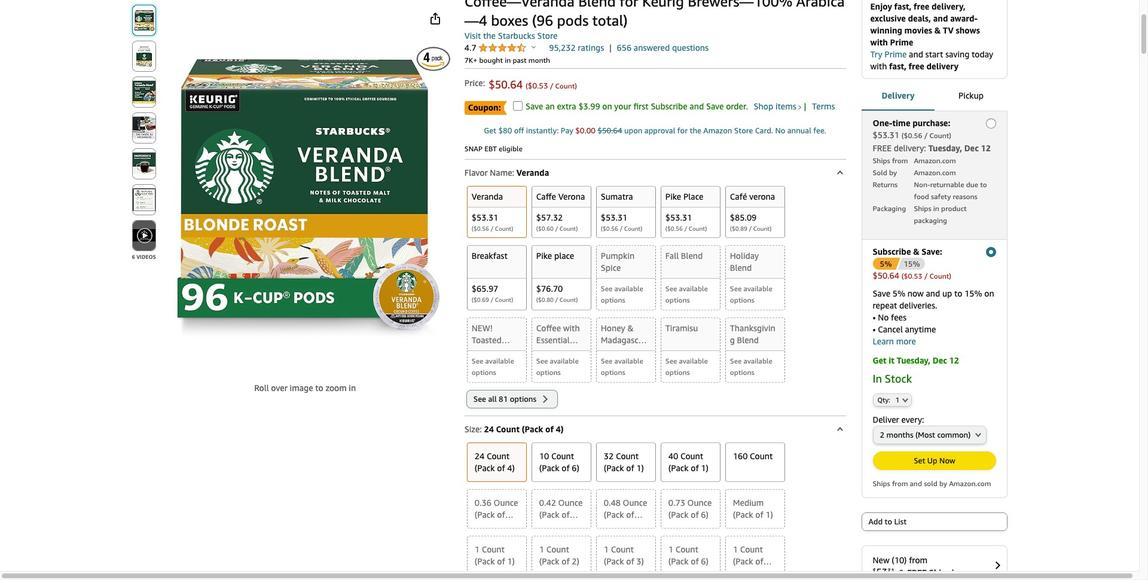 Task type: vqa. For each thing, say whether or not it's contained in the screenshot.
All-New Echo Show 5 All-
no



Task type: locate. For each thing, give the bounding box(es) containing it.
1 for 1 count (pack of 1)
[[475, 544, 480, 554]]

$65.97
[[472, 283, 498, 294]]

of for 32 count (pack of 1)
[[626, 463, 634, 473]]

(pack inside 1 count (pack of 6)
[[669, 556, 689, 566]]

| for 656
[[609, 42, 612, 53]]

0 vertical spatial dropdown image
[[903, 398, 909, 402]]

1 vertical spatial |
[[804, 101, 807, 111]]

1 horizontal spatial pike
[[666, 191, 681, 201]]

see down essential
[[536, 356, 548, 365]]

count right 40
[[681, 451, 704, 461]]

see down holiday blend
[[730, 284, 742, 293]]

0 horizontal spatial |
[[609, 42, 612, 53]]

1 horizontal spatial in
[[505, 56, 511, 65]]

|
[[609, 42, 612, 53], [804, 101, 807, 111]]

and left up
[[926, 288, 940, 299]]

see for tiramisu
[[666, 356, 677, 365]]

by right the sold
[[940, 479, 948, 488]]

0 vertical spatial subscribe
[[651, 101, 688, 111]]

tuesday, inside one-time purchase: $53.31 ( $0.56 / count) free delivery: tuesday, dec 12
[[929, 143, 962, 153]]

$53.31 ($0.56 /  count)
[[472, 212, 513, 232], [601, 212, 643, 232], [666, 212, 707, 232]]

fee.
[[814, 125, 827, 135]]

from down the "delivery:"
[[892, 156, 908, 165]]

1 $53.31 ($0.56 /  count) from the left
[[472, 212, 513, 232]]

/ inside one-time purchase: $53.31 ( $0.56 / count) free delivery: tuesday, dec 12
[[925, 131, 928, 140]]

count inside 1 count (pack of 10)
[[740, 544, 763, 554]]

learn more link
[[873, 336, 916, 347]]

1 vertical spatial tuesday,
[[897, 355, 931, 366]]

& inside the honey & madagascar vanilla
[[628, 323, 634, 333]]

95,232 ratings
[[549, 42, 604, 53]]

(pack
[[522, 424, 543, 434], [475, 463, 495, 473], [539, 463, 560, 473], [604, 463, 624, 473], [669, 463, 689, 473], [475, 510, 495, 520], [539, 510, 560, 520], [604, 510, 624, 520], [669, 510, 689, 520], [733, 510, 753, 520], [475, 556, 495, 566], [539, 556, 560, 566], [604, 556, 624, 566], [669, 556, 689, 566], [733, 556, 753, 566]]

count) down $76.70
[[560, 296, 578, 303]]

0 vertical spatial veranda
[[517, 167, 549, 178]]

24 inside 24 count (pack of 4)
[[475, 451, 485, 461]]

1 horizontal spatial $53.31 ($0.56 /  count)
[[601, 212, 643, 232]]

of
[[546, 424, 554, 434], [497, 463, 505, 473], [562, 463, 570, 473], [626, 463, 634, 473], [691, 463, 699, 473], [497, 510, 505, 520], [562, 510, 570, 520], [626, 510, 634, 520], [691, 510, 699, 520], [756, 510, 764, 520], [497, 556, 505, 566], [562, 556, 570, 566], [626, 556, 634, 566], [691, 556, 699, 566], [756, 556, 764, 566]]

0 vertical spatial 6)
[[572, 463, 580, 473]]

1 vertical spatial (
[[902, 131, 904, 140]]

annual
[[788, 125, 812, 135]]

1 vertical spatial by
[[940, 479, 948, 488]]

from
[[892, 156, 908, 165], [892, 479, 908, 488], [909, 555, 928, 565]]

ounce inside 0.48 ounce (pack of 60)
[[623, 498, 647, 508]]

12 down radio inactive image
[[981, 143, 991, 153]]

(pack inside 1 count (pack of 2)
[[539, 556, 560, 566]]

.
[[965, 568, 967, 578]]

of inside 0.42 ounce (pack of 22)
[[562, 510, 570, 520]]

count) for café verona
[[754, 225, 772, 232]]

thanksgivin
[[730, 323, 776, 333]]

options for coffee with essential vitamins
[[536, 368, 561, 377]]

ounce for 0.42 ounce (pack of 22)
[[558, 498, 583, 508]]

videos
[[136, 254, 156, 260]]

to inside save 5% now and up to 15% on repeat deliveries. • no fees • cancel anytime learn more
[[955, 288, 963, 299]]

to inside non-returnable due to food safety reasons packaging
[[981, 180, 987, 189]]

0 vertical spatial (
[[526, 81, 528, 90]]

product
[[942, 204, 967, 213]]

( down past
[[526, 81, 528, 90]]

blend for holiday blend
[[730, 262, 752, 273]]

1 vertical spatial dec
[[933, 355, 947, 366]]

of left 2)
[[562, 556, 570, 566]]

1 vertical spatial fast,
[[890, 61, 907, 71]]

dropdown image
[[903, 398, 909, 402], [976, 432, 982, 437]]

| left 656
[[609, 42, 612, 53]]

3 ounce from the left
[[623, 498, 647, 508]]

count right 32
[[616, 451, 639, 461]]

of for 24 count (pack of 4)
[[497, 463, 505, 473]]

with up try
[[871, 37, 888, 47]]

2 vertical spatial from
[[909, 555, 928, 565]]

count for 10 count (pack of 6)
[[551, 451, 574, 461]]

holiday blend
[[730, 250, 759, 273]]

and inside enjoy fast, free delivery, exclusive deals, and award- winning movies & tv shows with prime try prime
[[934, 13, 948, 24]]

dec down anytime
[[933, 355, 947, 366]]

(pack inside 10 count (pack of 6)
[[539, 463, 560, 473]]

1 ($0.56 from the left
[[472, 225, 489, 232]]

save left an
[[526, 101, 543, 111]]

1 vertical spatial ships
[[914, 204, 932, 213]]

from left the sold
[[892, 479, 908, 488]]

see for fall blend
[[666, 284, 677, 293]]

1 vertical spatial dropdown image
[[976, 432, 982, 437]]

free inside enjoy fast, free delivery, exclusive deals, and award- winning movies & tv shows with prime try prime
[[914, 1, 930, 12]]

save inside save 5% now and up to 15% on repeat deliveries. • no fees • cancel anytime learn more
[[873, 288, 891, 299]]

| inside | 656 answered questions 7k+ bought in past month
[[609, 42, 612, 53]]

deals,
[[908, 13, 931, 24]]

0 vertical spatial ships
[[873, 156, 891, 165]]

and up amazon
[[690, 101, 704, 111]]

/ up "breakfast" at top
[[491, 225, 494, 232]]

(pack inside 1 count (pack of 10)
[[733, 556, 753, 566]]

1 horizontal spatial |
[[804, 101, 807, 111]]

0 horizontal spatial by
[[889, 168, 897, 177]]

0 vertical spatial tuesday,
[[929, 143, 962, 153]]

1 vertical spatial subscribe
[[873, 247, 911, 257]]

by right sold
[[889, 168, 897, 177]]

None submit
[[132, 5, 155, 35], [132, 41, 155, 71], [132, 77, 155, 107], [132, 113, 155, 143], [132, 149, 155, 179], [132, 185, 155, 215], [468, 186, 526, 237], [532, 186, 591, 237], [597, 186, 655, 237], [661, 186, 720, 237], [726, 186, 785, 237], [132, 221, 155, 251], [468, 246, 526, 310], [532, 246, 591, 310], [597, 246, 655, 310], [661, 246, 720, 310], [726, 246, 785, 310], [468, 318, 526, 382], [532, 318, 591, 382], [597, 318, 655, 382], [661, 318, 720, 382], [726, 318, 785, 382], [132, 5, 155, 35], [132, 41, 155, 71], [132, 77, 155, 107], [132, 113, 155, 143], [132, 149, 155, 179], [132, 185, 155, 215], [468, 186, 526, 237], [532, 186, 591, 237], [597, 186, 655, 237], [661, 186, 720, 237], [726, 186, 785, 237], [132, 221, 155, 251], [468, 246, 526, 310], [532, 246, 591, 310], [597, 246, 655, 310], [661, 246, 720, 310], [726, 246, 785, 310], [468, 318, 526, 382], [532, 318, 591, 382], [597, 318, 655, 382], [661, 318, 720, 382], [726, 318, 785, 382]]

/
[[550, 81, 554, 90], [925, 131, 928, 140], [491, 225, 494, 232], [555, 225, 558, 232], [620, 225, 623, 232], [685, 225, 687, 232], [749, 225, 752, 232], [925, 272, 928, 281], [491, 296, 494, 303], [555, 296, 558, 303]]

ships for ships from amazon.com sold by
[[873, 156, 891, 165]]

0 horizontal spatial store
[[537, 31, 558, 41]]

ships up add
[[873, 479, 891, 488]]

get left $80
[[484, 125, 497, 135]]

available down tiramisu
[[679, 356, 708, 365]]

your
[[615, 101, 631, 111]]

count inside 1 count (pack of 3)
[[611, 544, 634, 554]]

2 horizontal spatial save
[[873, 288, 891, 299]]

(pack left 2)
[[539, 556, 560, 566]]

0 vertical spatial •
[[873, 312, 876, 323]]

/ for sumatra
[[620, 225, 623, 232]]

($0.56
[[472, 225, 489, 232], [601, 225, 618, 232], [666, 225, 683, 232]]

& left tv at the top right of the page
[[935, 25, 941, 35]]

1 vertical spatial 24
[[475, 451, 485, 461]]

dec inside one-time purchase: $53.31 ( $0.56 / count) free delivery: tuesday, dec 12
[[965, 143, 979, 153]]

of up 1 count (pack of 6)
[[691, 510, 699, 520]]

pike for pike place
[[536, 250, 552, 261]]

1 inside 1 count (pack of 1)
[[475, 544, 480, 554]]

count) down the $65.97
[[495, 296, 513, 303]]

count) inside $65.97 ($0.69 /  count)
[[495, 296, 513, 303]]

1 vertical spatial free
[[909, 61, 925, 71]]

visit the starbucks store link
[[465, 31, 558, 41]]

1 vertical spatial blend
[[730, 262, 752, 273]]

0.48
[[604, 498, 621, 508]]

1 vertical spatial no
[[878, 312, 889, 323]]

0 horizontal spatial on
[[603, 101, 612, 111]]

of inside 1 count (pack of 1)
[[497, 556, 505, 566]]

free inside one-time purchase: $53.31 ( $0.56 / count) free delivery: tuesday, dec 12
[[873, 143, 892, 153]]

6 videos
[[132, 254, 156, 260]]

see down madagascar
[[601, 356, 613, 365]]

1 vertical spatial 4)
[[507, 463, 515, 473]]

0 horizontal spatial get
[[484, 125, 497, 135]]

count inside 1 count (pack of 6)
[[676, 544, 699, 554]]

1 horizontal spatial no
[[878, 312, 889, 323]]

1 Count (Pack of 3) submit
[[597, 536, 655, 575]]

1 inside 1 count (pack of 10)
[[733, 544, 738, 554]]

$50.64 ( $0.53 / count)
[[873, 271, 952, 281]]

1) up 0.73 ounce (pack of 6)
[[701, 463, 709, 473]]

0 horizontal spatial 12
[[950, 355, 959, 366]]

0 horizontal spatial dropdown image
[[903, 398, 909, 402]]

1) inside the 40 count (pack of 1)
[[701, 463, 709, 473]]

price: $50.64 ( $0.53 / count)
[[465, 78, 577, 91]]

0 vertical spatial free
[[914, 1, 930, 12]]

1 ounce from the left
[[494, 498, 518, 508]]

1 horizontal spatial ($0.56
[[601, 225, 618, 232]]

2 $53.31 ($0.56 /  count) from the left
[[601, 212, 643, 232]]

32
[[604, 451, 614, 461]]

/ inside $76.70 ($0.80 /  count)
[[555, 296, 558, 303]]

(pack down 0.42
[[539, 510, 560, 520]]

/ inside $57.32 ($0.60 /  count)
[[555, 225, 558, 232]]

coffee
[[536, 323, 561, 333]]

1 horizontal spatial on
[[985, 288, 995, 299]]

get left it
[[873, 355, 887, 366]]

available for thanksgivin g blend
[[744, 356, 773, 365]]

(pack inside 0.48 ounce (pack of 60)
[[604, 510, 624, 520]]

$53.31 down pike place
[[666, 212, 692, 222]]

count) for pike place
[[689, 225, 707, 232]]

1 vertical spatial from
[[892, 479, 908, 488]]

0 horizontal spatial $0.53
[[528, 81, 548, 90]]

amazon
[[704, 125, 732, 135]]

(pack inside the 40 count (pack of 1)
[[669, 463, 689, 473]]

of inside the 40 count (pack of 1)
[[691, 463, 699, 473]]

of for 10 count (pack of 6)
[[562, 463, 570, 473]]

see for honey & madagascar vanilla
[[601, 356, 613, 365]]

starbucks
[[498, 31, 535, 41]]

of inside 10 count (pack of 6)
[[562, 463, 570, 473]]

in
[[505, 56, 511, 65], [934, 204, 940, 213], [349, 383, 356, 393]]

1 vertical spatial with
[[871, 61, 887, 71]]

3 $53.31 ($0.56 /  count) from the left
[[666, 212, 707, 232]]

get
[[484, 125, 497, 135], [873, 355, 887, 366]]

•
[[873, 312, 876, 323], [873, 324, 876, 335]]

count) inside $85.09 ($0.89 /  count)
[[754, 225, 772, 232]]

• left cancel at the right bottom of the page
[[873, 324, 876, 335]]

save up the repeat
[[873, 288, 891, 299]]

0 vertical spatial store
[[537, 31, 558, 41]]

1 horizontal spatial store
[[734, 125, 753, 135]]

1 horizontal spatial 5%
[[893, 288, 906, 299]]

0 vertical spatial 12
[[981, 143, 991, 153]]

4 ounce from the left
[[688, 498, 712, 508]]

15%
[[904, 259, 920, 269], [965, 288, 983, 299]]

see down tiramisu
[[666, 356, 677, 365]]

2 vertical spatial $50.64
[[873, 271, 900, 281]]

and up tv at the top right of the page
[[934, 13, 948, 24]]

ships down food
[[914, 204, 932, 213]]

15% inside save 5% now and up to 15% on repeat deliveries. • no fees • cancel anytime learn more
[[965, 288, 983, 299]]

1 vertical spatial on
[[985, 288, 995, 299]]

160 count
[[733, 451, 773, 461]]

/ inside $50.64 ( $0.53 / count)
[[925, 272, 928, 281]]

0 vertical spatial the
[[483, 31, 496, 41]]

1) left 1 count (pack of 2)
[[507, 556, 515, 566]]

(pack down 0.48
[[604, 510, 624, 520]]

15% right up
[[965, 288, 983, 299]]

with
[[871, 37, 888, 47], [871, 61, 887, 71], [563, 323, 580, 333]]

$50.64 up checkbox image
[[489, 78, 523, 91]]

0 vertical spatial 24
[[484, 424, 494, 434]]

options down g
[[730, 368, 755, 377]]

1 inside 1 count (pack of 6)
[[669, 544, 674, 554]]

(pack inside the 0.36 ounce (pack of 72)
[[475, 510, 495, 520]]

4) inside 24 count (pack of 4)
[[507, 463, 515, 473]]

items
[[776, 101, 797, 111]]

dec
[[965, 143, 979, 153], [933, 355, 947, 366]]

5%
[[880, 259, 892, 269], [893, 288, 906, 299]]

81
[[499, 394, 508, 404]]

/ inside $65.97 ($0.69 /  count)
[[491, 296, 494, 303]]

0 vertical spatial get
[[484, 125, 497, 135]]

save for save an extra $3.99 on your first subscribe and save order. shop items
[[526, 101, 543, 111]]

count) down $57.32
[[560, 225, 578, 232]]

see available options for holiday blend
[[730, 284, 773, 304]]

new!
[[472, 323, 493, 333]]

($0.69
[[472, 296, 489, 303]]

place
[[554, 250, 574, 261]]

blend inside thanksgivin g blend
[[737, 335, 759, 345]]

of inside 24 count (pack of 4)
[[497, 463, 505, 473]]

1 horizontal spatial dropdown image
[[976, 432, 982, 437]]

Add to List radio
[[862, 512, 1008, 531]]

fall blend
[[666, 250, 703, 261]]

tab list
[[862, 81, 1008, 112]]

with up essential
[[563, 323, 580, 333]]

1 for 1 count (pack of 10)
[[733, 544, 738, 554]]

of down size: 24 count (pack of 4)
[[497, 463, 505, 473]]

1 down 0.73 ounce (pack of 6) 'submit' in the right bottom of the page
[[669, 544, 674, 554]]

0.73 Ounce (Pack of 6) submit
[[661, 490, 720, 528]]

1 horizontal spatial $0.53
[[904, 272, 923, 281]]

count) up "breakfast" at top
[[495, 225, 513, 232]]

and
[[934, 13, 948, 24], [909, 49, 924, 59], [690, 101, 704, 111], [926, 288, 940, 299], [910, 479, 922, 488]]

safety
[[931, 192, 951, 201]]

pay
[[561, 125, 574, 135]]

$53.31 ($0.56 /  count) for pike place
[[666, 212, 707, 232]]

by inside the ships from amazon.com sold by
[[889, 168, 897, 177]]

10)
[[733, 568, 746, 578]]

6) up 1 count (pack of 6) submit
[[701, 510, 709, 520]]

0 vertical spatial with
[[871, 37, 888, 47]]

the
[[483, 31, 496, 41], [690, 125, 702, 135]]

0 vertical spatial no
[[775, 125, 786, 135]]

count down the 22)
[[547, 544, 569, 554]]

0 horizontal spatial save
[[526, 101, 543, 111]]

with inside "coffee with essential vitamins"
[[563, 323, 580, 333]]

no inside save 5% now and up to 15% on repeat deliveries. • no fees • cancel anytime learn more
[[878, 312, 889, 323]]

subscribe & save:
[[873, 247, 943, 257]]

($0.56 for sumatra
[[601, 225, 618, 232]]

ounce for 0.73 ounce (pack of 6)
[[688, 498, 712, 508]]

2 horizontal spatial $50.64
[[873, 271, 900, 281]]

returnable
[[931, 180, 965, 189]]

image
[[290, 383, 313, 393]]

learn more
[[873, 336, 916, 347]]

4) down size: 24 count (pack of 4)
[[507, 463, 515, 473]]

of inside 32 count (pack of 1)
[[626, 463, 634, 473]]

available down toasted
[[485, 356, 514, 365]]

& up madagascar
[[628, 323, 634, 333]]

count) for breakfast
[[495, 296, 513, 303]]

6) inside 10 count (pack of 6)
[[572, 463, 580, 473]]

(pack for 32 count (pack of 1)
[[604, 463, 624, 473]]

amazon.com inside the ships from amazon.com sold by
[[914, 156, 956, 165]]

0 vertical spatial in
[[505, 56, 511, 65]]

free
[[873, 143, 892, 153], [908, 568, 927, 578]]

terms button
[[809, 101, 839, 111]]

count) inside one-time purchase: $53.31 ( $0.56 / count) free delivery: tuesday, dec 12
[[930, 131, 952, 140]]

22)
[[539, 521, 552, 532]]

fees
[[891, 312, 907, 323]]

options for tiramisu
[[666, 368, 690, 377]]

1 horizontal spatial 15%
[[965, 288, 983, 299]]

1 vertical spatial free
[[908, 568, 927, 578]]

0 vertical spatial $50.64
[[489, 78, 523, 91]]

count inside 1 count (pack of 2)
[[547, 544, 569, 554]]

of inside 1 count (pack of 2)
[[562, 556, 570, 566]]

selected size is 24 count (pack of 4). tap to collapse. element
[[465, 416, 846, 441]]

1 vertical spatial 15%
[[965, 288, 983, 299]]

count) for caffe verona
[[560, 225, 578, 232]]

see available options for fall blend
[[666, 284, 708, 304]]

count) inside $57.32 ($0.60 /  count)
[[560, 225, 578, 232]]

on down radio active image
[[985, 288, 995, 299]]

(pack inside 0.42 ounce (pack of 22)
[[539, 510, 560, 520]]

of up 0.48 ounce (pack of 60) submit on the right of the page
[[626, 463, 634, 473]]

from for and
[[892, 479, 908, 488]]

(pack for 0.48 ounce (pack of 60)
[[604, 510, 624, 520]]

1 horizontal spatial 4)
[[556, 424, 564, 434]]

2 horizontal spatial ($0.56
[[666, 225, 683, 232]]

ships inside ships in product packaging
[[914, 204, 932, 213]]

0 horizontal spatial $53.31 ($0.56 /  count)
[[472, 212, 513, 232]]

and left the sold
[[910, 479, 922, 488]]

available for holiday blend
[[744, 284, 773, 293]]

delivery link
[[862, 81, 935, 112]]

of down the 0.36 ounce (pack of 72)
[[497, 556, 505, 566]]

1 horizontal spatial get
[[873, 355, 887, 366]]

ounce inside 0.42 ounce (pack of 22)
[[558, 498, 583, 508]]

count inside the 40 count (pack of 1)
[[681, 451, 704, 461]]

/ down save:
[[925, 272, 928, 281]]

to
[[981, 180, 987, 189], [955, 288, 963, 299], [315, 383, 323, 393], [885, 517, 892, 526]]

subscribe up approval
[[651, 101, 688, 111]]

new! toasted coconut mocha
[[472, 323, 503, 369]]

1 inside 1 count (pack of 3)
[[604, 544, 609, 554]]

$53.31 for pike place
[[666, 212, 692, 222]]

0.42 Ounce (Pack of 22) submit
[[532, 490, 591, 528]]

fall
[[666, 250, 679, 261]]

radio active image
[[986, 247, 996, 257]]

(pack up 10)
[[733, 556, 753, 566]]

0 horizontal spatial $50.64
[[489, 78, 523, 91]]

of for 0.42 ounce (pack of 22)
[[562, 510, 570, 520]]

save left order. on the right top of page
[[706, 101, 724, 111]]

count up 10)
[[740, 544, 763, 554]]

$53.31 ($0.56 /  count) for sumatra
[[601, 212, 643, 232]]

0 vertical spatial 5%
[[880, 259, 892, 269]]

2 horizontal spatial in
[[934, 204, 940, 213]]

see available options down holiday blend
[[730, 284, 773, 304]]

non-
[[914, 180, 931, 189]]

veranda down flavor
[[472, 191, 503, 201]]

options up thanksgivin
[[730, 295, 755, 304]]

with inside enjoy fast, free delivery, exclusive deals, and award- winning movies & tv shows with prime try prime
[[871, 37, 888, 47]]

2 ($0.56 from the left
[[601, 225, 618, 232]]

1) inside 1 count (pack of 1)
[[507, 556, 515, 566]]

(pack inside 32 count (pack of 1)
[[604, 463, 624, 473]]

of up 1 count (pack of 3)
[[626, 510, 634, 520]]

| 656 answered questions 7k+ bought in past month
[[465, 42, 709, 65]]

$53.31 up "breakfast" at top
[[472, 212, 498, 222]]

1 inside 1 count (pack of 2)
[[539, 544, 544, 554]]

on inside save 5% now and up to 15% on repeat deliveries. • no fees • cancel anytime learn more
[[985, 288, 995, 299]]

add to list
[[869, 517, 907, 526]]

prime
[[890, 37, 914, 47], [885, 49, 907, 59]]

0 vertical spatial by
[[889, 168, 897, 177]]

$53.31 ($0.56 /  count) up "breakfast" at top
[[472, 212, 513, 232]]

1 horizontal spatial veranda
[[517, 167, 549, 178]]

7k+
[[465, 56, 477, 65]]

0 vertical spatial 4)
[[556, 424, 564, 434]]

2 vertical spatial ships
[[873, 479, 891, 488]]

1 horizontal spatial by
[[940, 479, 948, 488]]

to inside radio
[[885, 517, 892, 526]]

snap
[[465, 144, 483, 153]]

0 horizontal spatial ($0.56
[[472, 225, 489, 232]]

1 for 1 count (pack of 6)
[[669, 544, 674, 554]]

0 horizontal spatial 15%
[[904, 259, 920, 269]]

1 horizontal spatial dec
[[965, 143, 979, 153]]

40 count (pack of 1)
[[669, 451, 709, 473]]

2 vertical spatial (
[[902, 272, 904, 281]]

count inside 10 count (pack of 6)
[[551, 451, 574, 461]]

available for tiramisu
[[679, 356, 708, 365]]

see for pumpkin spice
[[601, 284, 613, 293]]

/ inside $85.09 ($0.89 /  count)
[[749, 225, 752, 232]]

pike
[[666, 191, 681, 201], [536, 250, 552, 261]]

1 horizontal spatial the
[[690, 125, 702, 135]]

(pack for 0.42 ounce (pack of 22)
[[539, 510, 560, 520]]

see for holiday blend
[[730, 284, 742, 293]]

(pack for 0.36 ounce (pack of 72)
[[475, 510, 495, 520]]

$65.97 ($0.69 /  count)
[[472, 283, 513, 303]]

count inside 32 count (pack of 1)
[[616, 451, 639, 461]]

of for 1 count (pack of 6)
[[691, 556, 699, 566]]

spice
[[601, 262, 621, 273]]

2 vertical spatial with
[[563, 323, 580, 333]]

size:
[[465, 424, 482, 434]]

(pack inside 1 count (pack of 3)
[[604, 556, 624, 566]]

/ right ($0.89
[[749, 225, 752, 232]]

available down thanksgivin g blend
[[744, 356, 773, 365]]

$0.53 up an
[[528, 81, 548, 90]]

0 vertical spatial fast,
[[895, 1, 912, 12]]

2 horizontal spatial $53.31 ($0.56 /  count)
[[666, 212, 707, 232]]

& free shipping .
[[899, 568, 967, 578]]

6) inside 0.73 ounce (pack of 6)
[[701, 510, 709, 520]]

of inside 1 count (pack of 10)
[[756, 556, 764, 566]]

available down holiday blend
[[744, 284, 773, 293]]

count) for sumatra
[[624, 225, 643, 232]]

see available options for new! toasted coconut mocha
[[472, 356, 514, 377]]

available down the fall blend
[[679, 284, 708, 293]]

of for 0.48 ounce (pack of 60)
[[626, 510, 634, 520]]

$50.64 up the repeat
[[873, 271, 900, 281]]

questions
[[672, 42, 709, 53]]

packaging
[[914, 216, 948, 225]]

of inside 1 count (pack of 6)
[[691, 556, 699, 566]]

1 vertical spatial $0.53
[[904, 272, 923, 281]]

of down 'medium'
[[756, 510, 764, 520]]

$53.31 down the one-
[[873, 130, 900, 140]]

count for 1 count (pack of 1)
[[482, 544, 505, 554]]

dropdown image right the common)
[[976, 432, 982, 437]]

& left save:
[[913, 247, 920, 257]]

(pack inside 24 count (pack of 4)
[[475, 463, 495, 473]]

1) inside 32 count (pack of 1)
[[637, 463, 644, 473]]

options up honey
[[601, 295, 626, 304]]

blend
[[681, 250, 703, 261], [730, 262, 752, 273], [737, 335, 759, 345]]

store
[[537, 31, 558, 41], [734, 125, 753, 135]]

see available options for coffee with essential vitamins
[[536, 356, 579, 377]]

and inside and start saving today with
[[909, 49, 924, 59]]

1 vertical spatial in
[[934, 204, 940, 213]]

prime up "try prime" link
[[890, 37, 914, 47]]

24 Count (Pack of 4) submit
[[468, 443, 526, 481]]

coupon:
[[468, 102, 501, 112]]

(pack for 1 count (pack of 6)
[[669, 556, 689, 566]]

returns
[[873, 180, 898, 189]]

no down the repeat
[[878, 312, 889, 323]]

price:
[[465, 78, 485, 88]]

count) inside $50.64 ( $0.53 / count)
[[930, 272, 952, 281]]

see available options for tiramisu
[[666, 356, 708, 377]]

2 ounce from the left
[[558, 498, 583, 508]]

count for 1 count (pack of 6)
[[676, 544, 699, 554]]

blend down thanksgivin
[[737, 335, 759, 345]]

| terms
[[804, 101, 835, 111]]

See all 81 options submit
[[467, 390, 558, 408]]

of for 1 count (pack of 1)
[[497, 556, 505, 566]]

amazon.com up returnable
[[914, 168, 956, 177]]

see for new! toasted coconut mocha
[[472, 356, 484, 365]]

0 horizontal spatial the
[[483, 31, 496, 41]]

the right for
[[690, 125, 702, 135]]

count down 72)
[[482, 544, 505, 554]]

over
[[271, 383, 288, 393]]

1 down 72)
[[475, 544, 480, 554]]

free up sold
[[873, 143, 892, 153]]

$0.53 inside price: $50.64 ( $0.53 / count)
[[528, 81, 548, 90]]

2 vertical spatial 6)
[[701, 556, 709, 566]]

from inside the ships from amazon.com sold by
[[892, 156, 908, 165]]

count right 160 at the right of the page
[[750, 451, 773, 461]]

1 for 1 count (pack of 2)
[[539, 544, 544, 554]]

try prime link
[[871, 49, 907, 59]]

options for fall blend
[[666, 295, 690, 304]]

blend for fall blend
[[681, 250, 703, 261]]

1 horizontal spatial $50.64
[[598, 125, 622, 135]]

0 vertical spatial from
[[892, 156, 908, 165]]

on left your
[[603, 101, 612, 111]]

ounce inside 0.73 ounce (pack of 6)
[[688, 498, 712, 508]]

popover image
[[532, 45, 536, 48]]

see available options up tiramisu
[[666, 284, 708, 304]]

ships inside the ships from amazon.com sold by
[[873, 156, 891, 165]]

get for get $80 off instantly: pay $0.00 $50.64 upon approval for the amazon store card. no annual fee.
[[484, 125, 497, 135]]

5% down subscribe & save:
[[880, 259, 892, 269]]

1 horizontal spatial 12
[[981, 143, 991, 153]]

1 vertical spatial amazon.com
[[914, 168, 956, 177]]

/ right ($0.60
[[555, 225, 558, 232]]

/ for breakfast
[[491, 296, 494, 303]]

6) inside 1 count (pack of 6)
[[701, 556, 709, 566]]

see available options
[[601, 284, 643, 304], [666, 284, 708, 304], [730, 284, 773, 304], [472, 356, 514, 377], [536, 356, 579, 377], [601, 356, 643, 377], [666, 356, 708, 377], [730, 356, 773, 377]]

blend inside holiday blend
[[730, 262, 752, 273]]

(pack down 40
[[669, 463, 689, 473]]

see down fall
[[666, 284, 677, 293]]

in right zoom
[[349, 383, 356, 393]]

count inside 1 count (pack of 1)
[[482, 544, 505, 554]]

ounce for 0.36 ounce (pack of 72)
[[494, 498, 518, 508]]

available down spice
[[615, 284, 643, 293]]

ounce right 0.73
[[688, 498, 712, 508]]

$0.53
[[528, 81, 548, 90], [904, 272, 923, 281]]

of down medium (pack of 1) submit on the right
[[756, 556, 764, 566]]

count) inside $76.70 ($0.80 /  count)
[[560, 296, 578, 303]]

1 Count (Pack of 2) submit
[[532, 536, 591, 575]]

1 Count (Pack of 1) submit
[[468, 536, 526, 575]]

6) for 0.73 ounce (pack of 6)
[[701, 510, 709, 520]]

0 horizontal spatial pike
[[536, 250, 552, 261]]

and inside save 5% now and up to 15% on repeat deliveries. • no fees • cancel anytime learn more
[[926, 288, 940, 299]]

3 ($0.56 from the left
[[666, 225, 683, 232]]

0 vertical spatial amazon.com
[[914, 156, 956, 165]]

winning
[[871, 25, 903, 35]]

of inside 0.73 ounce (pack of 6)
[[691, 510, 699, 520]]

2 vertical spatial blend
[[737, 335, 759, 345]]

ships up sold
[[873, 156, 891, 165]]



Task type: describe. For each thing, give the bounding box(es) containing it.
(pack for 1 count (pack of 1)
[[475, 556, 495, 566]]

$85.09
[[730, 212, 757, 222]]

place
[[684, 191, 704, 201]]

($0.56 for veranda
[[472, 225, 489, 232]]

count for 1 count (pack of 2)
[[547, 544, 569, 554]]

fast, free delivery
[[890, 61, 959, 71]]

save an extra $3.99 on your first subscribe and save order. shop items
[[526, 101, 797, 111]]

tab list containing delivery
[[862, 81, 1008, 112]]

0 horizontal spatial dec
[[933, 355, 947, 366]]

4.7 button
[[465, 42, 536, 54]]

delivery
[[882, 91, 915, 101]]

sumatra
[[601, 191, 633, 201]]

24 count (pack of 4)
[[475, 451, 515, 473]]

options right 81
[[510, 394, 537, 404]]

by for sold
[[940, 479, 948, 488]]

& right 31
[[899, 568, 905, 578]]

1 vertical spatial the
[[690, 125, 702, 135]]

/ for pike place
[[555, 296, 558, 303]]

mocha
[[472, 359, 497, 369]]

common)
[[938, 430, 971, 440]]

save 5% now and up to 15% on repeat deliveries. • no fees • cancel anytime learn more
[[873, 288, 995, 347]]

to left zoom
[[315, 383, 323, 393]]

selected flavor name is veranda. tap to collapse. element
[[465, 160, 846, 184]]

1) inside medium (pack of 1)
[[766, 510, 773, 520]]

/ inside price: $50.64 ( $0.53 / count)
[[550, 81, 554, 90]]

1) for 32 count (pack of 1)
[[637, 463, 644, 473]]

veranda inside selected flavor name is veranda. tap to collapse. element
[[517, 167, 549, 178]]

fast, inside enjoy fast, free delivery, exclusive deals, and award- winning movies & tv shows with prime try prime
[[895, 1, 912, 12]]

0.73 ounce (pack of 6)
[[669, 498, 712, 520]]

$0.53 inside $50.64 ( $0.53 / count)
[[904, 272, 923, 281]]

0.48 ounce (pack of 60)
[[604, 498, 647, 532]]

60)
[[604, 521, 616, 532]]

amazon.com returns
[[873, 168, 956, 189]]

in stock
[[873, 372, 912, 385]]

1 horizontal spatial subscribe
[[873, 247, 911, 257]]

café
[[730, 191, 747, 201]]

40 Count (Pack of 1) submit
[[661, 443, 720, 481]]

off
[[514, 125, 524, 135]]

caffe verona
[[536, 191, 585, 201]]

now
[[940, 456, 956, 465]]

(pack up 10
[[522, 424, 543, 434]]

(pack for 1 count (pack of 3)
[[604, 556, 624, 566]]

/ for pike place
[[685, 225, 687, 232]]

1 horizontal spatial free
[[908, 568, 927, 578]]

one-time purchase: $53.31 ( $0.56 / count) free delivery: tuesday, dec 12
[[873, 118, 991, 153]]

available for fall blend
[[679, 284, 708, 293]]

ships for ships from and sold by amazon.com
[[873, 479, 891, 488]]

& inside enjoy fast, free delivery, exclusive deals, and award- winning movies & tv shows with prime try prime
[[935, 25, 941, 35]]

(10)
[[892, 555, 907, 565]]

movies
[[905, 25, 933, 35]]

delivery,
[[932, 1, 966, 12]]

add
[[869, 517, 883, 526]]

add to list link
[[862, 513, 1007, 530]]

$76.70
[[536, 283, 563, 294]]

count for 160 count
[[750, 451, 773, 461]]

(pack for 1 count (pack of 10)
[[733, 556, 753, 566]]

ounce for 0.48 ounce (pack of 60)
[[623, 498, 647, 508]]

see all 81 options
[[474, 394, 539, 404]]

$80
[[499, 125, 512, 135]]

/ for caffe verona
[[555, 225, 558, 232]]

vanilla
[[601, 347, 627, 357]]

approval
[[645, 125, 676, 135]]

of for 0.73 ounce (pack of 6)
[[691, 510, 699, 520]]

coconut
[[472, 347, 503, 357]]

of for 0.36 ounce (pack of 72)
[[497, 510, 505, 520]]

2 vertical spatial in
[[349, 383, 356, 393]]

available for pumpkin spice
[[615, 284, 643, 293]]

2 • from the top
[[873, 324, 876, 335]]

of for 1 count (pack of 2)
[[562, 556, 570, 566]]

answered
[[634, 42, 670, 53]]

$57.32 ($0.60 /  count)
[[536, 212, 578, 232]]

1 vertical spatial prime
[[885, 49, 907, 59]]

pickup
[[959, 91, 984, 101]]

radio inactive image
[[986, 119, 996, 129]]

(pack for 1 count (pack of 2)
[[539, 556, 560, 566]]

available for honey & madagascar vanilla
[[615, 356, 643, 365]]

options for new! toasted coconut mocha
[[472, 368, 496, 377]]

qty:
[[878, 396, 891, 404]]

from inside new (10) from $ 53 31
[[909, 555, 928, 565]]

deliver
[[873, 414, 899, 425]]

get for get it tuesday, dec 12
[[873, 355, 887, 366]]

an
[[546, 101, 555, 111]]

options for holiday blend
[[730, 295, 755, 304]]

exclusive
[[871, 13, 906, 24]]

count for 24 count (pack of 4)
[[487, 451, 510, 461]]

save for save 5% now and up to 15% on repeat deliveries. • no fees • cancel anytime learn more
[[873, 288, 891, 299]]

$76.70 ($0.80 /  count)
[[536, 283, 578, 303]]

1 horizontal spatial save
[[706, 101, 724, 111]]

today
[[972, 49, 994, 59]]

in
[[873, 372, 882, 385]]

Medium (Pack of 1) submit
[[726, 490, 785, 528]]

verona
[[749, 191, 775, 201]]

1 Count (Pack of 6) submit
[[661, 536, 720, 575]]

available for coffee with essential vitamins
[[550, 356, 579, 365]]

count for 40 count (pack of 1)
[[681, 451, 704, 461]]

of for 40 count (pack of 1)
[[691, 463, 699, 473]]

anytime
[[905, 324, 936, 335]]

0 horizontal spatial veranda
[[472, 191, 503, 201]]

delivery:
[[894, 143, 926, 153]]

72)
[[475, 521, 487, 532]]

of for 1 count (pack of 10)
[[756, 556, 764, 566]]

1 for 1 count (pack of 3)
[[604, 544, 609, 554]]

upon
[[624, 125, 643, 135]]

( inside price: $50.64 ( $0.53 / count)
[[526, 81, 528, 90]]

$
[[873, 567, 877, 574]]

6) for 10 count (pack of 6)
[[572, 463, 580, 473]]

1) for 1 count (pack of 1)
[[507, 556, 515, 566]]

(pack for 0.73 ounce (pack of 6)
[[669, 510, 689, 520]]

holiday
[[730, 250, 759, 261]]

1 Count (Pack of 10) submit
[[726, 536, 785, 575]]

options for honey & madagascar vanilla
[[601, 368, 626, 377]]

name:
[[490, 167, 514, 178]]

ships from and sold by amazon.com
[[873, 479, 991, 488]]

count for 1 count (pack of 3)
[[611, 544, 634, 554]]

(pack for 24 count (pack of 4)
[[475, 463, 495, 473]]

cancel
[[878, 324, 903, 335]]

see available options for honey & madagascar vanilla
[[601, 356, 643, 377]]

shop items link
[[750, 100, 802, 112]]

( inside one-time purchase: $53.31 ( $0.56 / count) free delivery: tuesday, dec 12
[[902, 131, 904, 140]]

bought
[[479, 56, 503, 65]]

2 vertical spatial amazon.com
[[949, 479, 991, 488]]

options for thanksgivin g blend
[[730, 368, 755, 377]]

count for 1 count (pack of 10)
[[740, 544, 763, 554]]

now
[[908, 288, 924, 299]]

12 inside one-time purchase: $53.31 ( $0.56 / count) free delivery: tuesday, dec 12
[[981, 143, 991, 153]]

and start saving today with
[[871, 49, 994, 71]]

time
[[893, 118, 911, 128]]

count for 32 count (pack of 1)
[[616, 451, 639, 461]]

(pack for 10 count (pack of 6)
[[539, 463, 560, 473]]

(pack inside medium (pack of 1)
[[733, 510, 753, 520]]

new (10) from $ 53 31
[[873, 555, 928, 578]]

see for coffee with essential vitamins
[[536, 356, 548, 365]]

1 count (pack of 3)
[[604, 544, 644, 566]]

with inside and start saving today with
[[871, 61, 887, 71]]

checkbox image
[[513, 101, 523, 111]]

see available options for pumpkin spice
[[601, 284, 643, 304]]

verona
[[558, 191, 585, 201]]

0 vertical spatial prime
[[890, 37, 914, 47]]

($0.56 for pike place
[[666, 225, 683, 232]]

0 vertical spatial 15%
[[904, 259, 920, 269]]

1 right the 'qty:'
[[896, 396, 900, 404]]

eligible
[[499, 144, 523, 153]]

32 Count (Pack of 1) submit
[[597, 443, 655, 481]]

available for new! toasted coconut mocha
[[485, 356, 514, 365]]

$53.31 for sumatra
[[601, 212, 628, 222]]

53
[[877, 566, 888, 578]]

first
[[634, 101, 649, 111]]

ships for ships in product packaging
[[914, 204, 932, 213]]

count down see all 81 options submit
[[496, 424, 520, 434]]

of for 1 count (pack of 3)
[[626, 556, 634, 566]]

in inside ships in product packaging
[[934, 204, 940, 213]]

pike for pike place
[[666, 191, 681, 201]]

$53.31 for veranda
[[472, 212, 498, 222]]

160 Count submit
[[726, 443, 785, 481]]

10
[[539, 451, 549, 461]]

repeat
[[873, 300, 897, 311]]

$57.32
[[536, 212, 563, 222]]

starbucks k-cup coffee pods—starbucks blonde roast coffee—veranda blend for keurig brewers—100% arabica—4 boxes (96 pods total) image
[[159, 46, 451, 339]]

amazon.com inside amazon.com returns
[[914, 168, 956, 177]]

/ for veranda
[[491, 225, 494, 232]]

by for sold
[[889, 168, 897, 177]]

/ for café verona
[[749, 225, 752, 232]]

0 horizontal spatial 5%
[[880, 259, 892, 269]]

try
[[871, 49, 883, 59]]

pumpkin
[[601, 250, 635, 261]]

g
[[730, 335, 735, 345]]

of inside medium (pack of 1)
[[756, 510, 764, 520]]

see available options for thanksgivin g blend
[[730, 356, 773, 377]]

pickup link
[[935, 81, 1008, 112]]

count) inside price: $50.64 ( $0.53 / count)
[[555, 81, 577, 90]]

0 horizontal spatial subscribe
[[651, 101, 688, 111]]

in inside | 656 answered questions 7k+ bought in past month
[[505, 56, 511, 65]]

count) for pike place
[[560, 296, 578, 303]]

flavor name: veranda
[[465, 167, 549, 178]]

of up 10
[[546, 424, 554, 434]]

snap ebt eligible
[[465, 144, 523, 153]]

vitamins
[[536, 347, 570, 357]]

10 Count (Pack of 6) submit
[[532, 443, 591, 481]]

all
[[488, 394, 497, 404]]

5% inside save 5% now and up to 15% on repeat deliveries. • no fees • cancel anytime learn more
[[893, 288, 906, 299]]

1 count (pack of 1)
[[475, 544, 515, 566]]

( inside $50.64 ( $0.53 / count)
[[902, 272, 904, 281]]

0.36 Ounce (Pack of 72) submit
[[468, 490, 526, 528]]

$53.31 inside one-time purchase: $53.31 ( $0.56 / count) free delivery: tuesday, dec 12
[[873, 130, 900, 140]]

656
[[617, 42, 632, 53]]

($0.89
[[730, 225, 748, 232]]

2 months (most common)
[[880, 430, 971, 440]]

1 vertical spatial $50.64
[[598, 125, 622, 135]]

6) for 1 count (pack of 6)
[[701, 556, 709, 566]]

see left all
[[474, 394, 486, 404]]

options for pumpkin spice
[[601, 295, 626, 304]]

visit
[[465, 31, 481, 41]]

roll over image to zoom in
[[254, 383, 356, 393]]

stock
[[885, 372, 912, 385]]

1 vertical spatial 12
[[950, 355, 959, 366]]

from for amazon.com
[[892, 156, 908, 165]]

3)
[[637, 556, 644, 566]]

0 horizontal spatial no
[[775, 125, 786, 135]]

(pack for 40 count (pack of 1)
[[669, 463, 689, 473]]

0.48 Ounce (Pack of 60) submit
[[597, 490, 655, 528]]

essential
[[536, 335, 570, 345]]

1 count (pack of 10)
[[733, 544, 764, 578]]

up
[[928, 456, 938, 465]]

160
[[733, 451, 748, 461]]

see for thanksgivin g blend
[[730, 356, 742, 365]]

1 • from the top
[[873, 312, 876, 323]]



